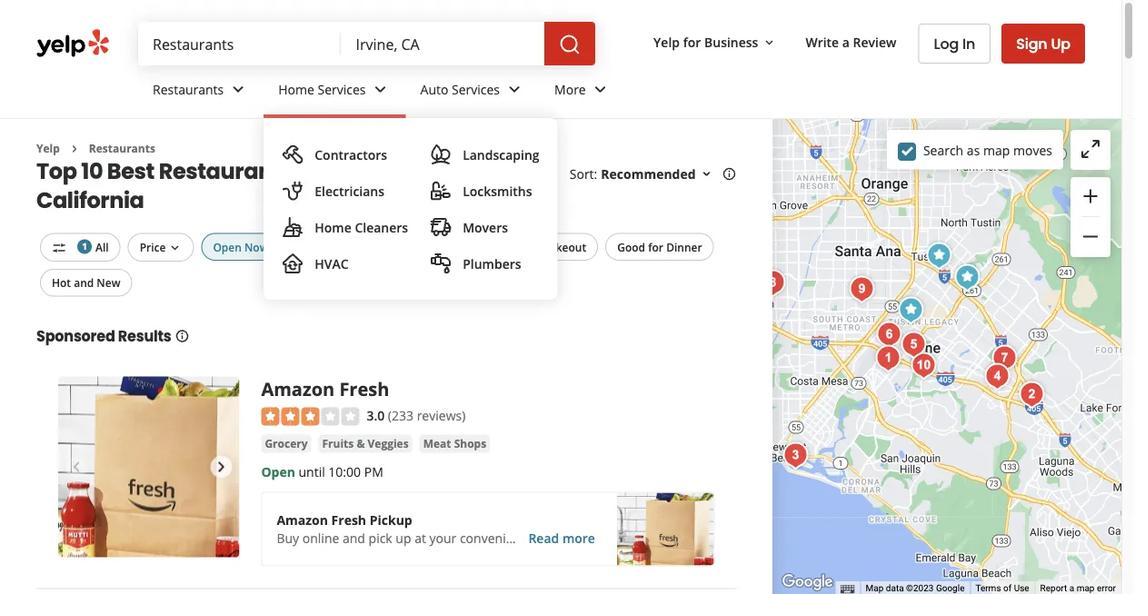 Task type: describe. For each thing, give the bounding box(es) containing it.
24 chevron down v2 image for auto services
[[504, 79, 526, 100]]

map for error
[[1077, 583, 1095, 594]]

buy
[[277, 530, 299, 548]]

amazon fresh
[[261, 377, 390, 402]]

results
[[118, 326, 171, 347]]

electricians link
[[275, 173, 416, 209]]

now
[[245, 240, 269, 255]]

offers for offers takeout
[[508, 240, 541, 255]]

write a review
[[806, 33, 897, 51]]

google
[[937, 583, 965, 594]]

24 electrician v2 image
[[282, 180, 304, 202]]

a for report
[[1070, 583, 1075, 594]]

top
[[36, 156, 77, 186]]

review
[[854, 33, 897, 51]]

yelp for yelp link
[[36, 141, 60, 156]]

business categories element
[[138, 65, 1086, 300]]

takeout
[[544, 240, 587, 255]]

map for moves
[[984, 142, 1011, 159]]

hot and new button
[[40, 269, 132, 297]]

fruits
[[322, 437, 354, 452]]

your
[[430, 530, 457, 548]]

16 chevron down v2 image for yelp for business
[[762, 35, 777, 50]]

recommended
[[601, 165, 696, 183]]

cleaners
[[355, 219, 408, 236]]

report
[[1041, 583, 1068, 594]]

as
[[967, 142, 981, 159]]

pick
[[369, 530, 393, 548]]

cafe naderi image
[[906, 348, 942, 384]]

more
[[563, 530, 596, 548]]

movers link
[[423, 209, 547, 246]]

irvine,
[[354, 156, 422, 186]]

search as map moves
[[924, 142, 1053, 159]]

&
[[357, 437, 365, 452]]

terms of use
[[976, 583, 1030, 594]]

price button
[[128, 233, 194, 262]]

offers delivery
[[300, 240, 378, 255]]

home cleaners link
[[275, 209, 416, 246]]

16 info v2 image
[[723, 167, 737, 182]]

sort:
[[570, 165, 598, 183]]

taco bell image
[[893, 292, 930, 329]]

open now button
[[201, 233, 281, 261]]

poached kitchen image
[[896, 327, 932, 363]]

24 heating cooling v2 image
[[282, 253, 304, 275]]

fresh for amazon fresh
[[340, 377, 390, 402]]

the lighthouse cafe image
[[778, 438, 814, 474]]

menu inside business categories element
[[264, 118, 558, 300]]

pickup
[[370, 512, 413, 529]]

electricians
[[315, 182, 385, 200]]

landscaping
[[463, 146, 540, 163]]

report a map error link
[[1041, 583, 1117, 594]]

©2023
[[907, 583, 934, 594]]

yelp for business
[[654, 33, 759, 51]]

24 locksmith v2 image
[[430, 180, 452, 202]]

hot and new
[[52, 275, 120, 290]]

amazon for amazon fresh pickup buy online and pick up at your convenience. read more
[[277, 512, 328, 529]]

home for home services
[[278, 81, 315, 98]]

24 moving v2 image
[[430, 216, 452, 238]]

1 all
[[82, 240, 109, 255]]

16 chevron right v2 image
[[67, 142, 82, 156]]

california
[[36, 185, 144, 215]]

error
[[1098, 583, 1117, 594]]

data
[[887, 583, 905, 594]]

terms of use link
[[976, 583, 1030, 594]]

burnt crumbs image
[[1014, 377, 1051, 413]]

new
[[97, 275, 120, 290]]

online
[[303, 530, 340, 548]]

everyday eatery image
[[987, 341, 1023, 377]]

good
[[618, 240, 646, 255]]

restaurants inside top 10 best restaurants near irvine, california
[[159, 156, 293, 186]]

open for open now
[[213, 240, 242, 255]]

all
[[95, 240, 109, 255]]

hot
[[52, 275, 71, 290]]

use
[[1015, 583, 1030, 594]]

shops
[[454, 437, 487, 452]]

for for good
[[649, 240, 664, 255]]

16 filter v2 image
[[52, 241, 66, 255]]

search image
[[559, 34, 581, 56]]

restaurants right 16 chevron right v2 image
[[89, 141, 155, 156]]

write
[[806, 33, 840, 51]]

services for home services
[[318, 81, 366, 98]]

convenience.
[[460, 530, 538, 548]]

meat
[[423, 437, 452, 452]]

offers delivery button
[[288, 233, 390, 261]]

top 10 best restaurants near irvine, california
[[36, 156, 422, 215]]

16 info v2 image
[[175, 329, 190, 344]]

near
[[297, 156, 350, 186]]

for for yelp
[[684, 33, 702, 51]]

of
[[1004, 583, 1012, 594]]

more link
[[540, 65, 626, 118]]

zoom in image
[[1080, 185, 1102, 207]]

fruits & veggies button
[[319, 435, 413, 454]]

price
[[140, 240, 166, 255]]

0 vertical spatial restaurants link
[[138, 65, 264, 118]]

meat shops
[[423, 437, 487, 452]]

24 chevron down v2 image for home services
[[370, 79, 392, 100]]

log
[[934, 34, 960, 54]]

amazon fresh pickup buy online and pick up at your convenience. read more
[[277, 512, 596, 548]]

1 vertical spatial restaurants link
[[89, 141, 155, 156]]

none field near
[[356, 34, 530, 54]]

up
[[396, 530, 412, 548]]

annie's table image
[[980, 359, 1016, 395]]

pm
[[364, 464, 384, 481]]

business
[[705, 33, 759, 51]]

zoom out image
[[1080, 226, 1102, 248]]

write a review link
[[799, 26, 904, 58]]

brodard express image
[[844, 271, 881, 308]]



Task type: locate. For each thing, give the bounding box(es) containing it.
0 horizontal spatial open
[[213, 240, 242, 255]]

24 chevron down v2 image inside 'home services' link
[[370, 79, 392, 100]]

24 chevron down v2 image
[[228, 79, 249, 100], [370, 79, 392, 100]]

yelp link
[[36, 141, 60, 156]]

1 vertical spatial a
[[1070, 583, 1075, 594]]

1 horizontal spatial none field
[[356, 34, 530, 54]]

0 vertical spatial map
[[984, 142, 1011, 159]]

services for auto services
[[452, 81, 500, 98]]

for left 'business'
[[684, 33, 702, 51]]

offers
[[300, 240, 332, 255], [508, 240, 541, 255]]

home up 24 contractor v2 icon
[[278, 81, 315, 98]]

services up contractors link
[[318, 81, 366, 98]]

2 offers from the left
[[508, 240, 541, 255]]

0 horizontal spatial and
[[74, 275, 94, 290]]

fresh inside the amazon fresh pickup buy online and pick up at your convenience. read more
[[332, 512, 367, 529]]

home cleaners
[[315, 219, 408, 236]]

read
[[529, 530, 560, 548]]

next image
[[210, 457, 232, 478]]

best
[[107, 156, 155, 186]]

yelp for business button
[[647, 26, 784, 58]]

1 horizontal spatial a
[[1070, 583, 1075, 594]]

contractors
[[315, 146, 387, 163]]

1 horizontal spatial map
[[1077, 583, 1095, 594]]

expand map image
[[1080, 138, 1102, 160]]

menu
[[264, 118, 558, 300]]

more
[[555, 81, 586, 98]]

open inside button
[[213, 240, 242, 255]]

fresh
[[340, 377, 390, 402], [332, 512, 367, 529]]

16 chevron down v2 image inside the recommended dropdown button
[[700, 167, 714, 182]]

grocery button
[[261, 435, 311, 454]]

24 landscaping v2 image
[[430, 144, 452, 166]]

24 chevron down v2 image right auto services
[[504, 79, 526, 100]]

home inside 'home services' link
[[278, 81, 315, 98]]

24 chevron down v2 image inside auto services link
[[504, 79, 526, 100]]

open now
[[213, 240, 269, 255]]

Near text field
[[356, 34, 530, 54]]

2 24 chevron down v2 image from the left
[[590, 79, 612, 100]]

(233
[[388, 407, 414, 424]]

dinner
[[667, 240, 703, 255]]

slideshow element
[[58, 377, 240, 558]]

home inside home cleaners link
[[315, 219, 352, 236]]

sign
[[1017, 33, 1048, 54]]

amazon fresh image
[[950, 260, 986, 296]]

None field
[[153, 34, 327, 54], [356, 34, 530, 54]]

16 chevron down v2 image right 'business'
[[762, 35, 777, 50]]

0 vertical spatial home
[[278, 81, 315, 98]]

1 horizontal spatial services
[[452, 81, 500, 98]]

0 horizontal spatial yelp
[[36, 141, 60, 156]]

Find text field
[[153, 34, 327, 54]]

yelp left 16 chevron right v2 image
[[36, 141, 60, 156]]

0 vertical spatial fresh
[[340, 377, 390, 402]]

and inside the hot and new button
[[74, 275, 94, 290]]

1 vertical spatial and
[[343, 530, 366, 548]]

sign up link
[[1002, 24, 1086, 64]]

restaurants link
[[138, 65, 264, 118], [89, 141, 155, 156]]

good for dinner button
[[606, 233, 714, 261]]

recommended button
[[601, 165, 714, 183]]

2 services from the left
[[452, 81, 500, 98]]

1 none field from the left
[[153, 34, 327, 54]]

0 vertical spatial a
[[843, 33, 850, 51]]

and right hot
[[74, 275, 94, 290]]

for right good
[[649, 240, 664, 255]]

2 24 chevron down v2 image from the left
[[370, 79, 392, 100]]

good for dinner
[[618, 240, 703, 255]]

1 horizontal spatial 24 chevron down v2 image
[[590, 79, 612, 100]]

10
[[81, 156, 103, 186]]

16 chevron down v2 image left 16 info v2 image
[[700, 167, 714, 182]]

grocery
[[265, 437, 308, 452]]

1 horizontal spatial for
[[684, 33, 702, 51]]

24 chevron down v2 image down find field
[[228, 79, 249, 100]]

fresh for amazon fresh pickup buy online and pick up at your convenience. read more
[[332, 512, 367, 529]]

reviews)
[[417, 407, 466, 424]]

maldon's bistro image
[[872, 317, 908, 353]]

offers up plumbers
[[508, 240, 541, 255]]

amazon fresh link
[[261, 377, 390, 402]]

contractors link
[[275, 136, 416, 173]]

map right as
[[984, 142, 1011, 159]]

0 horizontal spatial 16 chevron down v2 image
[[700, 167, 714, 182]]

16 chevron down v2 image
[[762, 35, 777, 50], [700, 167, 714, 182]]

plumbers link
[[423, 246, 547, 282]]

0 horizontal spatial none field
[[153, 34, 327, 54]]

24 chevron down v2 image inside the 'more' link
[[590, 79, 612, 100]]

16 chevron down v2 image inside yelp for business button
[[762, 35, 777, 50]]

24 chevron down v2 image left auto
[[370, 79, 392, 100]]

10:00
[[329, 464, 361, 481]]

map region
[[755, 52, 1136, 595]]

map data ©2023 google
[[866, 583, 965, 594]]

24 chevron down v2 image for more
[[590, 79, 612, 100]]

locksmiths
[[463, 182, 533, 200]]

restaurants link down find text field
[[138, 65, 264, 118]]

0 horizontal spatial 24 chevron down v2 image
[[504, 79, 526, 100]]

3.0
[[367, 407, 385, 424]]

a right write on the right of page
[[843, 33, 850, 51]]

home
[[278, 81, 315, 98], [315, 219, 352, 236]]

1 24 chevron down v2 image from the left
[[228, 79, 249, 100]]

amazon for amazon fresh
[[261, 377, 335, 402]]

1 horizontal spatial and
[[343, 530, 366, 548]]

auto
[[421, 81, 449, 98]]

1 vertical spatial amazon
[[277, 512, 328, 529]]

yelp inside button
[[654, 33, 680, 51]]

0 horizontal spatial home
[[278, 81, 315, 98]]

1 horizontal spatial open
[[261, 464, 295, 481]]

24 plumbers v2 image
[[430, 253, 452, 275]]

home services link
[[264, 65, 406, 118]]

24 chevron down v2 image right more
[[590, 79, 612, 100]]

up
[[1052, 33, 1071, 54]]

map left error in the right bottom of the page
[[1077, 583, 1095, 594]]

0 vertical spatial open
[[213, 240, 242, 255]]

0 horizontal spatial offers
[[300, 240, 332, 255]]

movers
[[463, 219, 508, 236]]

meat shops link
[[420, 435, 490, 454]]

none field find
[[153, 34, 327, 54]]

1 vertical spatial fresh
[[332, 512, 367, 529]]

open until 10:00 pm
[[261, 464, 384, 481]]

0 horizontal spatial services
[[318, 81, 366, 98]]

24 home cleaning v2 image
[[282, 216, 304, 238]]

1 horizontal spatial 16 chevron down v2 image
[[762, 35, 777, 50]]

restaurants link right 16 chevron right v2 image
[[89, 141, 155, 156]]

1 services from the left
[[318, 81, 366, 98]]

None search field
[[138, 22, 599, 65]]

a for write
[[843, 33, 850, 51]]

a right report at the bottom right
[[1070, 583, 1075, 594]]

open down grocery button
[[261, 464, 295, 481]]

amazon
[[261, 377, 335, 402], [277, 512, 328, 529]]

denny's image
[[922, 238, 958, 274]]

menu containing contractors
[[264, 118, 558, 300]]

locksmiths link
[[423, 173, 547, 209]]

0 vertical spatial and
[[74, 275, 94, 290]]

delivery
[[335, 240, 378, 255]]

restaurants up the open now
[[159, 156, 293, 186]]

hvac link
[[275, 246, 416, 282]]

1 vertical spatial 16 chevron down v2 image
[[700, 167, 714, 182]]

amazon up buy
[[277, 512, 328, 529]]

fresh up 3.0
[[340, 377, 390, 402]]

google image
[[778, 571, 838, 595]]

yelp for yelp for business
[[654, 33, 680, 51]]

1 horizontal spatial yelp
[[654, 33, 680, 51]]

restaurants down find text field
[[153, 81, 224, 98]]

aria kitchen image
[[871, 341, 907, 377]]

1
[[82, 240, 87, 253]]

keyboard shortcuts image
[[841, 585, 855, 594]]

0 vertical spatial yelp
[[654, 33, 680, 51]]

open left now
[[213, 240, 242, 255]]

for inside 'filters' group
[[649, 240, 664, 255]]

reservations button
[[397, 233, 489, 261]]

1 offers from the left
[[300, 240, 332, 255]]

0 vertical spatial for
[[684, 33, 702, 51]]

0 horizontal spatial 24 chevron down v2 image
[[228, 79, 249, 100]]

terms
[[976, 583, 1002, 594]]

open for open until 10:00 pm
[[261, 464, 295, 481]]

services right auto
[[452, 81, 500, 98]]

24 contractor v2 image
[[282, 144, 304, 166]]

16 chevron down v2 image for recommended
[[700, 167, 714, 182]]

amazon fresh image
[[58, 377, 240, 558]]

restaurants inside business categories element
[[153, 81, 224, 98]]

0 vertical spatial 16 chevron down v2 image
[[762, 35, 777, 50]]

reservations
[[409, 240, 477, 255]]

and inside the amazon fresh pickup buy online and pick up at your convenience. read more
[[343, 530, 366, 548]]

and left pick
[[343, 530, 366, 548]]

1 vertical spatial map
[[1077, 583, 1095, 594]]

open
[[213, 240, 242, 255], [261, 464, 295, 481]]

fruits & veggies
[[322, 437, 409, 452]]

1 24 chevron down v2 image from the left
[[504, 79, 526, 100]]

group
[[1071, 177, 1111, 257]]

1 horizontal spatial offers
[[508, 240, 541, 255]]

plumbers
[[463, 255, 522, 272]]

0 horizontal spatial for
[[649, 240, 664, 255]]

fruits & veggies link
[[319, 435, 413, 454]]

24 chevron down v2 image for restaurants
[[228, 79, 249, 100]]

veggies
[[368, 437, 409, 452]]

filters group
[[36, 233, 718, 297]]

1 vertical spatial open
[[261, 464, 295, 481]]

home up 'offers delivery'
[[315, 219, 352, 236]]

0 vertical spatial amazon
[[261, 377, 335, 402]]

1 vertical spatial for
[[649, 240, 664, 255]]

offers for offers delivery
[[300, 240, 332, 255]]

sponsored
[[36, 326, 115, 347]]

1 horizontal spatial home
[[315, 219, 352, 236]]

grocery link
[[261, 435, 311, 454]]

1 vertical spatial yelp
[[36, 141, 60, 156]]

16 chevron down v2 image
[[168, 241, 182, 255]]

at
[[415, 530, 426, 548]]

log in
[[934, 34, 976, 54]]

nep cafe by kei concepts image
[[755, 265, 791, 301]]

amazon inside the amazon fresh pickup buy online and pick up at your convenience. read more
[[277, 512, 328, 529]]

yelp left 'business'
[[654, 33, 680, 51]]

0 horizontal spatial map
[[984, 142, 1011, 159]]

0 horizontal spatial a
[[843, 33, 850, 51]]

amazon up the 3 star rating image in the left bottom of the page
[[261, 377, 335, 402]]

offers takeout
[[508, 240, 587, 255]]

24 chevron down v2 image
[[504, 79, 526, 100], [590, 79, 612, 100]]

offers takeout button
[[496, 233, 599, 261]]

services
[[318, 81, 366, 98], [452, 81, 500, 98]]

landscaping link
[[423, 136, 547, 173]]

moves
[[1014, 142, 1053, 159]]

1 vertical spatial home
[[315, 219, 352, 236]]

previous image
[[65, 457, 87, 478]]

3 star rating image
[[261, 408, 360, 426]]

in
[[963, 34, 976, 54]]

report a map error
[[1041, 583, 1117, 594]]

2 none field from the left
[[356, 34, 530, 54]]

fresh up the online
[[332, 512, 367, 529]]

1 horizontal spatial 24 chevron down v2 image
[[370, 79, 392, 100]]

restaurants
[[153, 81, 224, 98], [89, 141, 155, 156], [159, 156, 293, 186]]

offers up hvac
[[300, 240, 332, 255]]

home services
[[278, 81, 366, 98]]

meat shops button
[[420, 435, 490, 454]]

log in link
[[919, 24, 991, 64]]

home for home cleaners
[[315, 219, 352, 236]]

search
[[924, 142, 964, 159]]



Task type: vqa. For each thing, say whether or not it's contained in the screenshot.
3.0
yes



